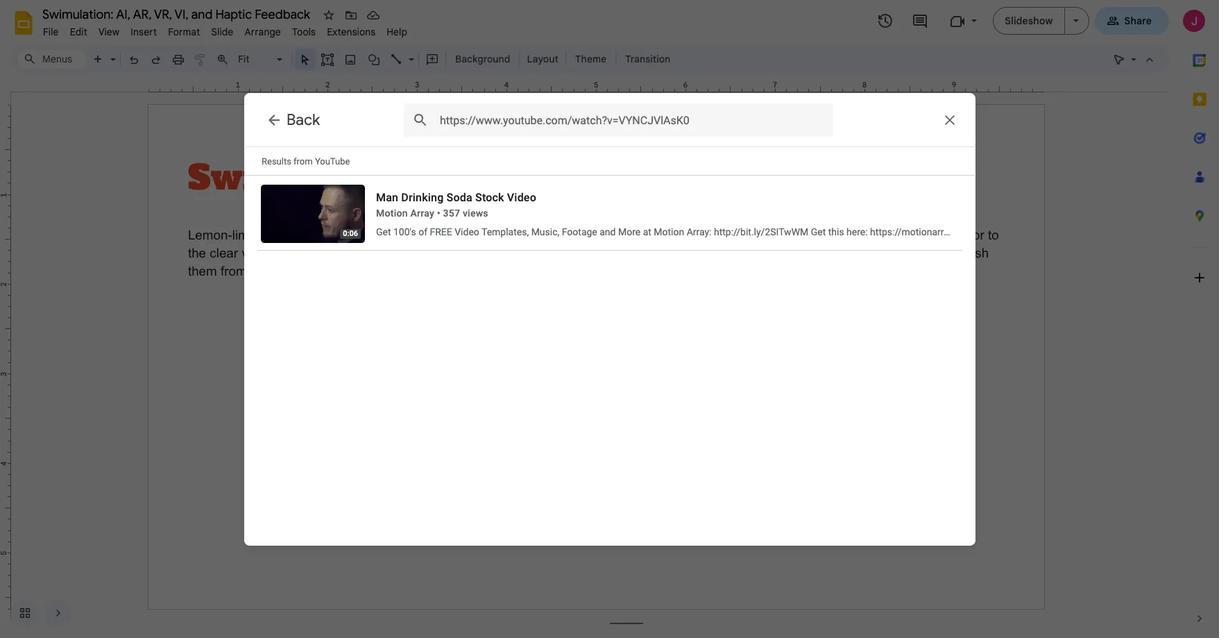 Task type: describe. For each thing, give the bounding box(es) containing it.
menu bar banner
[[0, 0, 1220, 638]]

background
[[455, 53, 511, 65]]

navigation inside application
[[0, 588, 72, 638]]

tab list inside menu bar banner
[[1181, 41, 1220, 599]]

share. shared with 3 people. image
[[1107, 14, 1119, 27]]

application containing background
[[0, 0, 1220, 638]]

background button
[[449, 49, 517, 69]]

main toolbar
[[86, 49, 678, 69]]

Rename text field
[[37, 6, 318, 22]]

transition button
[[619, 49, 677, 69]]



Task type: vqa. For each thing, say whether or not it's contained in the screenshot.
TAB LIST
yes



Task type: locate. For each thing, give the bounding box(es) containing it.
theme
[[575, 53, 607, 65]]

navigation
[[0, 588, 72, 638]]

mode and view toolbar
[[1109, 45, 1161, 73]]

menu bar inside menu bar banner
[[37, 18, 413, 41]]

Menus field
[[17, 49, 87, 69]]

theme button
[[569, 49, 613, 69]]

menu bar
[[37, 18, 413, 41]]

application
[[0, 0, 1220, 638]]

tab list
[[1181, 41, 1220, 599]]

Star checkbox
[[319, 6, 339, 25]]

transition
[[626, 53, 671, 65]]



